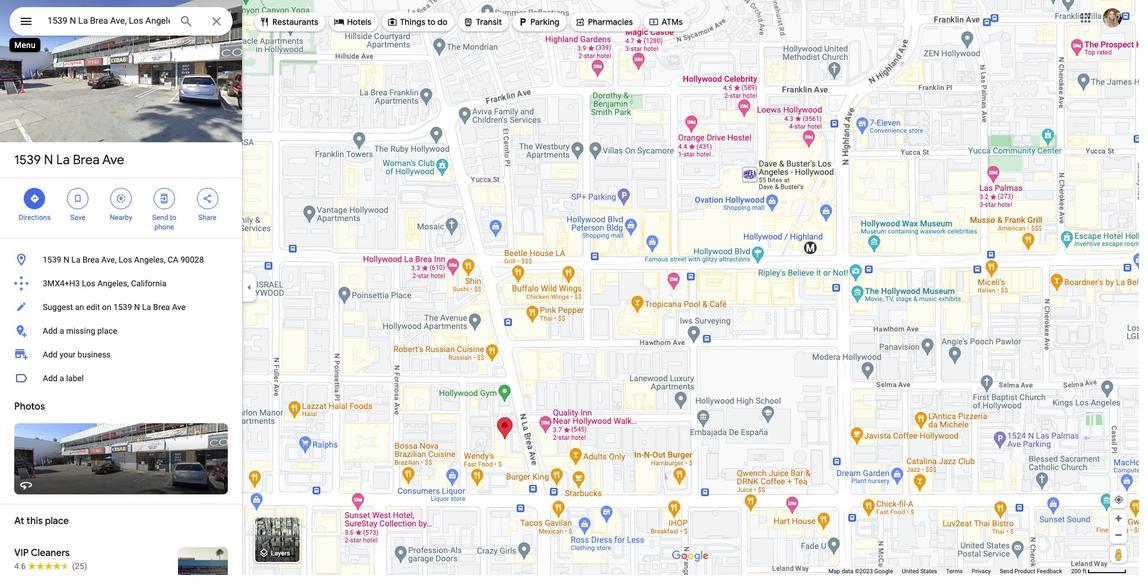 Task type: describe. For each thing, give the bounding box(es) containing it.
 parking
[[517, 15, 559, 28]]

4.6
[[14, 562, 26, 571]]

business
[[78, 350, 111, 360]]

 hotels
[[334, 15, 371, 28]]


[[387, 15, 398, 28]]

google
[[874, 568, 893, 575]]


[[648, 15, 659, 28]]

pharmacies
[[588, 17, 633, 27]]

ft
[[1083, 568, 1087, 575]]

n for 1539 n la brea ave, los angeles, ca 90028
[[63, 255, 69, 265]]

la for ave,
[[71, 255, 80, 265]]

google maps element
[[0, 0, 1139, 575]]

add for add your business
[[43, 350, 58, 360]]

send for send product feedback
[[1000, 568, 1013, 575]]


[[334, 15, 344, 28]]


[[259, 15, 270, 28]]

to inside  things to do
[[427, 17, 435, 27]]

la for ave
[[56, 152, 70, 168]]

n inside button
[[134, 303, 140, 312]]

suggest an edit on 1539 n la brea ave
[[43, 303, 186, 312]]

add your business
[[43, 350, 111, 360]]

things
[[400, 17, 425, 27]]

none field inside 1539 n la brea ave, los angeles, ca 90028 field
[[47, 14, 170, 28]]

1539 n la brea ave, los angeles, ca 90028
[[43, 255, 204, 265]]

4.6 stars 25 reviews image
[[14, 561, 87, 572]]

this
[[26, 516, 43, 527]]

phone
[[154, 223, 174, 231]]

3mx4+h3 los angeles, california
[[43, 279, 166, 288]]

add a missing place button
[[0, 319, 242, 343]]

terms button
[[946, 568, 963, 575]]

(25)
[[72, 562, 87, 571]]

200 ft button
[[1071, 568, 1127, 575]]

at
[[14, 516, 24, 527]]

add a label button
[[0, 367, 242, 390]]

1539 n la brea ave, los angeles, ca 90028 button
[[0, 248, 242, 272]]

privacy button
[[972, 568, 991, 575]]

a for label
[[60, 374, 64, 383]]

send product feedback
[[1000, 568, 1062, 575]]

1539 n la brea ave
[[14, 152, 124, 168]]

map
[[828, 568, 840, 575]]

cleaners
[[31, 548, 70, 559]]

 restaurants
[[259, 15, 318, 28]]

la inside button
[[142, 303, 151, 312]]

vip
[[14, 548, 29, 559]]

 atms
[[648, 15, 683, 28]]

3mx4+h3
[[43, 279, 80, 288]]

google account: michelle dermenjian  
(michelle.dermenjian@adept.ai) image
[[1103, 8, 1122, 27]]

1539 for 1539 n la brea ave, los angeles, ca 90028
[[43, 255, 61, 265]]

1 vertical spatial los
[[82, 279, 95, 288]]

actions for 1539 n la brea ave region
[[0, 179, 242, 238]]

atms
[[661, 17, 683, 27]]

privacy
[[972, 568, 991, 575]]

at this place
[[14, 516, 69, 527]]

suggest
[[43, 303, 73, 312]]

product
[[1014, 568, 1035, 575]]

feedback
[[1037, 568, 1062, 575]]

1539 for 1539 n la brea ave
[[14, 152, 41, 168]]

ave inside suggest an edit on 1539 n la brea ave button
[[172, 303, 186, 312]]

brea inside button
[[153, 303, 170, 312]]


[[72, 192, 83, 205]]

to inside send to phone
[[170, 214, 176, 222]]

show your location image
[[1114, 495, 1124, 505]]

data
[[842, 568, 853, 575]]

photos
[[14, 401, 45, 413]]

1539 n la brea ave main content
[[0, 0, 242, 575]]

ca
[[168, 255, 178, 265]]

vip cleaners
[[14, 548, 70, 559]]

1 vertical spatial place
[[45, 516, 69, 527]]

map data ©2023 google
[[828, 568, 893, 575]]

 pharmacies
[[575, 15, 633, 28]]

brea for ave
[[73, 152, 100, 168]]

show street view coverage image
[[1110, 546, 1127, 564]]


[[116, 192, 126, 205]]


[[463, 15, 474, 28]]

california
[[131, 279, 166, 288]]

 search field
[[9, 7, 233, 38]]

save
[[70, 214, 85, 222]]

zoom out image
[[1114, 531, 1123, 540]]

layers
[[271, 550, 290, 558]]

ave,
[[101, 255, 117, 265]]

united
[[902, 568, 919, 575]]



Task type: locate. For each thing, give the bounding box(es) containing it.
zoom in image
[[1114, 514, 1123, 523]]

terms
[[946, 568, 963, 575]]

angeles, left ca
[[134, 255, 166, 265]]

a left missing
[[60, 326, 64, 336]]

1539 up 3mx4+h3
[[43, 255, 61, 265]]

ave
[[102, 152, 124, 168], [172, 303, 186, 312]]

a for missing
[[60, 326, 64, 336]]

restaurants
[[272, 17, 318, 27]]

united states
[[902, 568, 937, 575]]

your
[[60, 350, 76, 360]]

a left 'label'
[[60, 374, 64, 383]]


[[202, 192, 213, 205]]

1 add from the top
[[43, 326, 58, 336]]

0 horizontal spatial los
[[82, 279, 95, 288]]

1539 right on
[[113, 303, 132, 312]]

an
[[75, 303, 84, 312]]

to
[[427, 17, 435, 27], [170, 214, 176, 222]]

add down the suggest
[[43, 326, 58, 336]]

1539 N La Brea Ave, Los Angeles, CA 90028 field
[[9, 7, 233, 36]]

90028
[[180, 255, 204, 265]]

0 vertical spatial 1539
[[14, 152, 41, 168]]

footer containing map data ©2023 google
[[828, 568, 1071, 575]]

1539 inside button
[[43, 255, 61, 265]]

n up directions at the left of the page
[[44, 152, 53, 168]]

2 vertical spatial add
[[43, 374, 58, 383]]

1 vertical spatial la
[[71, 255, 80, 265]]

1539
[[14, 152, 41, 168], [43, 255, 61, 265], [113, 303, 132, 312]]

add your business link
[[0, 343, 242, 367]]

0 vertical spatial a
[[60, 326, 64, 336]]

brea left ave,
[[82, 255, 99, 265]]

 button
[[9, 7, 43, 38]]

add left 'label'
[[43, 374, 58, 383]]

share
[[198, 214, 216, 222]]

n
[[44, 152, 53, 168], [63, 255, 69, 265], [134, 303, 140, 312]]

label
[[66, 374, 84, 383]]

brea for ave,
[[82, 255, 99, 265]]

0 vertical spatial los
[[119, 255, 132, 265]]

ave down ca
[[172, 303, 186, 312]]


[[517, 15, 528, 28]]

to left do
[[427, 17, 435, 27]]

ave up  at the left
[[102, 152, 124, 168]]

add left your on the bottom of page
[[43, 350, 58, 360]]

add for add a missing place
[[43, 326, 58, 336]]

los
[[119, 255, 132, 265], [82, 279, 95, 288]]


[[29, 192, 40, 205]]

1 vertical spatial angeles,
[[97, 279, 129, 288]]

2 horizontal spatial n
[[134, 303, 140, 312]]

footer inside google maps element
[[828, 568, 1071, 575]]

0 vertical spatial brea
[[73, 152, 100, 168]]

3 add from the top
[[43, 374, 58, 383]]

add a missing place
[[43, 326, 117, 336]]

1 horizontal spatial n
[[63, 255, 69, 265]]

place right this
[[45, 516, 69, 527]]

send inside send to phone
[[152, 214, 168, 222]]

transit
[[476, 17, 502, 27]]

add
[[43, 326, 58, 336], [43, 350, 58, 360], [43, 374, 58, 383]]

2 vertical spatial brea
[[153, 303, 170, 312]]

missing
[[66, 326, 95, 336]]

n down california
[[134, 303, 140, 312]]

2 a from the top
[[60, 374, 64, 383]]

0 vertical spatial place
[[97, 326, 117, 336]]

1 horizontal spatial 1539
[[43, 255, 61, 265]]


[[575, 15, 586, 28]]

1 horizontal spatial to
[[427, 17, 435, 27]]

3mx4+h3 los angeles, california button
[[0, 272, 242, 295]]

0 vertical spatial send
[[152, 214, 168, 222]]

los up edit
[[82, 279, 95, 288]]

0 horizontal spatial angeles,
[[97, 279, 129, 288]]

1539 up ''
[[14, 152, 41, 168]]

1 vertical spatial add
[[43, 350, 58, 360]]

2 vertical spatial n
[[134, 303, 140, 312]]

0 horizontal spatial send
[[152, 214, 168, 222]]

1 horizontal spatial send
[[1000, 568, 1013, 575]]

200 ft
[[1071, 568, 1087, 575]]

2 horizontal spatial la
[[142, 303, 151, 312]]

la
[[56, 152, 70, 168], [71, 255, 80, 265], [142, 303, 151, 312]]

0 horizontal spatial ave
[[102, 152, 124, 168]]

united states button
[[902, 568, 937, 575]]

nearby
[[110, 214, 132, 222]]

a
[[60, 326, 64, 336], [60, 374, 64, 383]]

None field
[[47, 14, 170, 28]]

suggest an edit on 1539 n la brea ave button
[[0, 295, 242, 319]]

la inside button
[[71, 255, 80, 265]]

to up phone
[[170, 214, 176, 222]]

1539 inside button
[[113, 303, 132, 312]]

0 horizontal spatial 1539
[[14, 152, 41, 168]]

1 vertical spatial n
[[63, 255, 69, 265]]

send product feedback button
[[1000, 568, 1062, 575]]

0 vertical spatial la
[[56, 152, 70, 168]]

collapse side panel image
[[243, 281, 256, 294]]

add a label
[[43, 374, 84, 383]]


[[159, 192, 170, 205]]

hotels
[[347, 17, 371, 27]]

200
[[1071, 568, 1081, 575]]

1 horizontal spatial los
[[119, 255, 132, 265]]

0 vertical spatial add
[[43, 326, 58, 336]]

place inside add a missing place button
[[97, 326, 117, 336]]

place
[[97, 326, 117, 336], [45, 516, 69, 527]]

on
[[102, 303, 111, 312]]

brea
[[73, 152, 100, 168], [82, 255, 99, 265], [153, 303, 170, 312]]

n inside button
[[63, 255, 69, 265]]

angeles,
[[134, 255, 166, 265], [97, 279, 129, 288]]

1 vertical spatial brea
[[82, 255, 99, 265]]

 transit
[[463, 15, 502, 28]]

0 vertical spatial to
[[427, 17, 435, 27]]

0 vertical spatial ave
[[102, 152, 124, 168]]

©2023
[[855, 568, 873, 575]]

1 vertical spatial ave
[[172, 303, 186, 312]]

2 vertical spatial 1539
[[113, 303, 132, 312]]

states
[[920, 568, 937, 575]]

add for add a label
[[43, 374, 58, 383]]

los right ave,
[[119, 255, 132, 265]]

0 horizontal spatial la
[[56, 152, 70, 168]]

n up 3mx4+h3
[[63, 255, 69, 265]]

0 vertical spatial angeles,
[[134, 255, 166, 265]]

1 vertical spatial a
[[60, 374, 64, 383]]

0 horizontal spatial to
[[170, 214, 176, 222]]

2 add from the top
[[43, 350, 58, 360]]

0 vertical spatial n
[[44, 152, 53, 168]]

place down on
[[97, 326, 117, 336]]

1 horizontal spatial angeles,
[[134, 255, 166, 265]]

send up phone
[[152, 214, 168, 222]]

send to phone
[[152, 214, 176, 231]]

2 horizontal spatial 1539
[[113, 303, 132, 312]]

footer
[[828, 568, 1071, 575]]

0 horizontal spatial n
[[44, 152, 53, 168]]

edit
[[86, 303, 100, 312]]

directions
[[19, 214, 51, 222]]

1 a from the top
[[60, 326, 64, 336]]

1 vertical spatial send
[[1000, 568, 1013, 575]]

brea up 
[[73, 152, 100, 168]]

parking
[[530, 17, 559, 27]]

send
[[152, 214, 168, 222], [1000, 568, 1013, 575]]

send for send to phone
[[152, 214, 168, 222]]

1 vertical spatial to
[[170, 214, 176, 222]]

n for 1539 n la brea ave
[[44, 152, 53, 168]]

angeles, up "suggest an edit on 1539 n la brea ave"
[[97, 279, 129, 288]]

do
[[437, 17, 447, 27]]

2 vertical spatial la
[[142, 303, 151, 312]]

 things to do
[[387, 15, 447, 28]]

send left product
[[1000, 568, 1013, 575]]


[[19, 13, 33, 30]]

brea down california
[[153, 303, 170, 312]]

brea inside button
[[82, 255, 99, 265]]

1 horizontal spatial ave
[[172, 303, 186, 312]]

0 horizontal spatial place
[[45, 516, 69, 527]]

1 horizontal spatial la
[[71, 255, 80, 265]]

1 horizontal spatial place
[[97, 326, 117, 336]]

send inside button
[[1000, 568, 1013, 575]]

1 vertical spatial 1539
[[43, 255, 61, 265]]



Task type: vqa. For each thing, say whether or not it's contained in the screenshot.
1st 10 button from the left
no



